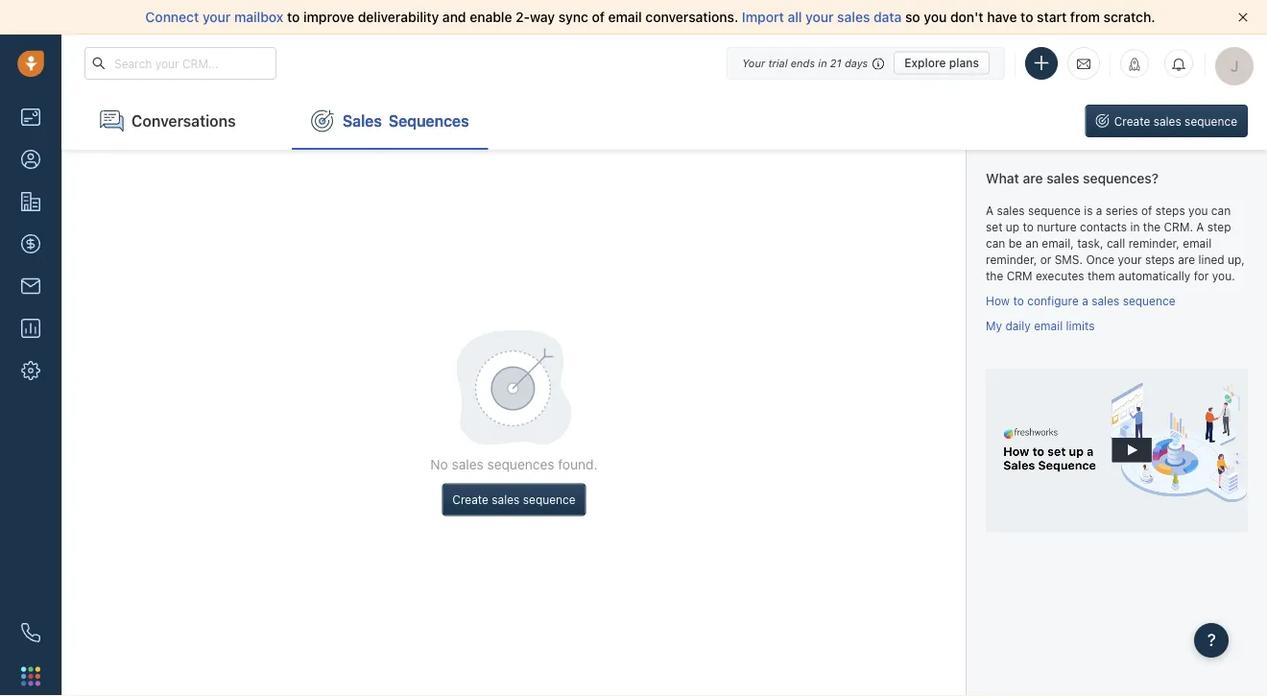 Task type: vqa. For each thing, say whether or not it's contained in the screenshot.
Explore plans link on the top of the page
yes



Task type: locate. For each thing, give the bounding box(es) containing it.
2-
[[516, 9, 530, 25]]

your left mailbox
[[203, 9, 231, 25]]

sales left data
[[838, 9, 870, 25]]

of right series
[[1142, 204, 1153, 217]]

1 vertical spatial in
[[1131, 220, 1140, 234]]

all
[[788, 9, 802, 25]]

0 horizontal spatial in
[[819, 57, 828, 69]]

you up crm.
[[1189, 204, 1209, 217]]

up,
[[1228, 253, 1246, 267]]

sales sequences
[[343, 111, 469, 130]]

0 horizontal spatial reminder,
[[986, 253, 1038, 267]]

limits
[[1067, 319, 1095, 332]]

to right up
[[1023, 220, 1034, 234]]

email right sync
[[608, 9, 642, 25]]

how
[[986, 294, 1010, 308]]

you right so
[[924, 9, 947, 25]]

0 vertical spatial email
[[608, 9, 642, 25]]

0 horizontal spatial create sales sequence
[[453, 493, 576, 507]]

sms.
[[1055, 253, 1083, 267]]

0 vertical spatial the
[[1144, 220, 1161, 234]]

trial
[[769, 57, 788, 69]]

0 horizontal spatial create sales sequence button
[[442, 484, 586, 516]]

0 horizontal spatial are
[[1023, 170, 1044, 186]]

0 horizontal spatial can
[[986, 237, 1006, 250]]

a up limits
[[1083, 294, 1089, 308]]

conversations.
[[646, 9, 739, 25]]

1 vertical spatial of
[[1142, 204, 1153, 217]]

1 vertical spatial steps
[[1146, 253, 1175, 267]]

1 horizontal spatial you
[[1189, 204, 1209, 217]]

0 horizontal spatial the
[[986, 270, 1004, 283]]

1 vertical spatial a
[[1197, 220, 1205, 234]]

crm
[[1007, 270, 1033, 283]]

1 horizontal spatial can
[[1212, 204, 1231, 217]]

phone element
[[12, 614, 50, 652]]

to inside a sales sequence is a series of steps you can set up to nurture contacts in the crm. a step can be an email, task, call reminder, email reminder, or sms. once your steps are lined up, the crm executes them automatically for you.
[[1023, 220, 1034, 234]]

email
[[608, 9, 642, 25], [1184, 237, 1212, 250], [1035, 319, 1063, 332]]

you.
[[1213, 270, 1236, 283]]

crm.
[[1165, 220, 1194, 234]]

create sales sequence button down no sales sequences found.
[[442, 484, 586, 516]]

freshworks switcher image
[[21, 667, 40, 686]]

days
[[845, 57, 868, 69]]

sequences
[[487, 456, 555, 472]]

2 horizontal spatial your
[[1119, 253, 1142, 267]]

1 vertical spatial reminder,
[[986, 253, 1038, 267]]

create down no sales sequences found.
[[453, 493, 489, 507]]

21
[[831, 57, 842, 69]]

a up set
[[986, 204, 994, 217]]

to right how
[[1014, 294, 1025, 308]]

a right is
[[1097, 204, 1103, 217]]

a left step
[[1197, 220, 1205, 234]]

sales down no sales sequences found.
[[492, 493, 520, 507]]

email up "lined"
[[1184, 237, 1212, 250]]

found.
[[558, 456, 598, 472]]

1 horizontal spatial a
[[1097, 204, 1103, 217]]

a inside a sales sequence is a series of steps you can set up to nurture contacts in the crm. a step can be an email, task, call reminder, email reminder, or sms. once your steps are lined up, the crm executes them automatically for you.
[[1097, 204, 1103, 217]]

for
[[1194, 270, 1210, 283]]

1 vertical spatial are
[[1179, 253, 1196, 267]]

1 horizontal spatial a
[[1197, 220, 1205, 234]]

0 vertical spatial a
[[1097, 204, 1103, 217]]

0 vertical spatial of
[[592, 9, 605, 25]]

sequences
[[389, 111, 469, 130]]

your right all
[[806, 9, 834, 25]]

0 vertical spatial you
[[924, 9, 947, 25]]

steps
[[1156, 204, 1186, 217], [1146, 253, 1175, 267]]

from
[[1071, 9, 1101, 25]]

ends
[[791, 57, 816, 69]]

create sales sequence down what's new icon
[[1115, 114, 1238, 128]]

in
[[819, 57, 828, 69], [1131, 220, 1140, 234]]

create down what's new icon
[[1115, 114, 1151, 128]]

create
[[1115, 114, 1151, 128], [453, 493, 489, 507]]

1 horizontal spatial are
[[1179, 253, 1196, 267]]

once
[[1087, 253, 1115, 267]]

0 vertical spatial create
[[1115, 114, 1151, 128]]

steps up crm.
[[1156, 204, 1186, 217]]

automatically
[[1119, 270, 1191, 283]]

email,
[[1042, 237, 1075, 250]]

email down configure
[[1035, 319, 1063, 332]]

0 horizontal spatial a
[[1083, 294, 1089, 308]]

can up step
[[1212, 204, 1231, 217]]

create sales sequence
[[1115, 114, 1238, 128], [453, 493, 576, 507]]

can down set
[[986, 237, 1006, 250]]

send email image
[[1078, 56, 1091, 71]]

0 horizontal spatial a
[[986, 204, 994, 217]]

configure
[[1028, 294, 1079, 308]]

0 horizontal spatial create
[[453, 493, 489, 507]]

what are sales sequences?
[[986, 170, 1159, 186]]

sales up nurture
[[1047, 170, 1080, 186]]

0 vertical spatial reminder,
[[1129, 237, 1180, 250]]

to
[[287, 9, 300, 25], [1021, 9, 1034, 25], [1023, 220, 1034, 234], [1014, 294, 1025, 308]]

your trial ends in 21 days
[[743, 57, 868, 69]]

nurture
[[1038, 220, 1077, 234]]

1 horizontal spatial create
[[1115, 114, 1151, 128]]

close image
[[1239, 12, 1249, 22]]

0 horizontal spatial of
[[592, 9, 605, 25]]

step
[[1208, 220, 1232, 234]]

tab list
[[61, 92, 489, 150]]

0 vertical spatial create sales sequence button
[[1086, 105, 1249, 137]]

1 horizontal spatial create sales sequence
[[1115, 114, 1238, 128]]

your down call
[[1119, 253, 1142, 267]]

reminder,
[[1129, 237, 1180, 250], [986, 253, 1038, 267]]

your
[[203, 9, 231, 25], [806, 9, 834, 25], [1119, 253, 1142, 267]]

create sales sequence down no sales sequences found.
[[453, 493, 576, 507]]

are right what
[[1023, 170, 1044, 186]]

how to configure a sales sequence link
[[986, 294, 1176, 308]]

tab list containing conversations
[[61, 92, 489, 150]]

call
[[1107, 237, 1126, 250]]

steps up automatically
[[1146, 253, 1175, 267]]

of
[[592, 9, 605, 25], [1142, 204, 1153, 217]]

of right sync
[[592, 9, 605, 25]]

sales
[[838, 9, 870, 25], [1154, 114, 1182, 128], [1047, 170, 1080, 186], [997, 204, 1025, 217], [1092, 294, 1120, 308], [452, 456, 484, 472], [492, 493, 520, 507]]

reminder, down crm.
[[1129, 237, 1180, 250]]

1 horizontal spatial of
[[1142, 204, 1153, 217]]

0 horizontal spatial your
[[203, 9, 231, 25]]

sequence inside a sales sequence is a series of steps you can set up to nurture contacts in the crm. a step can be an email, task, call reminder, email reminder, or sms. once your steps are lined up, the crm executes them automatically for you.
[[1029, 204, 1081, 217]]

you
[[924, 9, 947, 25], [1189, 204, 1209, 217]]

reminder, down be
[[986, 253, 1038, 267]]

the
[[1144, 220, 1161, 234], [986, 270, 1004, 283]]

what's new image
[[1129, 58, 1142, 71]]

a
[[1097, 204, 1103, 217], [1083, 294, 1089, 308]]

have
[[988, 9, 1018, 25]]

my
[[986, 319, 1003, 332]]

1 vertical spatial create sales sequence
[[453, 493, 576, 507]]

create sales sequence button
[[1086, 105, 1249, 137], [442, 484, 586, 516]]

to left start at top right
[[1021, 9, 1034, 25]]

in left 21 on the right top of page
[[819, 57, 828, 69]]

the left crm.
[[1144, 220, 1161, 234]]

sales down them
[[1092, 294, 1120, 308]]

are
[[1023, 170, 1044, 186], [1179, 253, 1196, 267]]

your
[[743, 57, 766, 69]]

0 vertical spatial are
[[1023, 170, 1044, 186]]

the up how
[[986, 270, 1004, 283]]

create sales sequence button down what's new icon
[[1086, 105, 1249, 137]]

2 vertical spatial email
[[1035, 319, 1063, 332]]

mailbox
[[234, 9, 284, 25]]

scratch.
[[1104, 9, 1156, 25]]

in down series
[[1131, 220, 1140, 234]]

Search your CRM... text field
[[85, 47, 277, 80]]

improve
[[304, 9, 355, 25]]

series
[[1106, 204, 1139, 217]]

1 vertical spatial you
[[1189, 204, 1209, 217]]

1 horizontal spatial in
[[1131, 220, 1140, 234]]

sales up up
[[997, 204, 1025, 217]]

are up for
[[1179, 253, 1196, 267]]

1 horizontal spatial your
[[806, 9, 834, 25]]

how to configure a sales sequence
[[986, 294, 1176, 308]]

and
[[443, 9, 466, 25]]

sequence
[[1185, 114, 1238, 128], [1029, 204, 1081, 217], [1123, 294, 1176, 308], [523, 493, 576, 507]]

my daily email limits link
[[986, 319, 1095, 332]]

sales inside a sales sequence is a series of steps you can set up to nurture contacts in the crm. a step can be an email, task, call reminder, email reminder, or sms. once your steps are lined up, the crm executes them automatically for you.
[[997, 204, 1025, 217]]

a
[[986, 204, 994, 217], [1197, 220, 1205, 234]]

1 vertical spatial email
[[1184, 237, 1212, 250]]

can
[[1212, 204, 1231, 217], [986, 237, 1006, 250]]

sales right no
[[452, 456, 484, 472]]

1 horizontal spatial create sales sequence button
[[1086, 105, 1249, 137]]

2 horizontal spatial email
[[1184, 237, 1212, 250]]



Task type: describe. For each thing, give the bounding box(es) containing it.
start
[[1037, 9, 1067, 25]]

connect your mailbox link
[[145, 9, 287, 25]]

be
[[1009, 237, 1023, 250]]

data
[[874, 9, 902, 25]]

executes
[[1036, 270, 1085, 283]]

connect your mailbox to improve deliverability and enable 2-way sync of email conversations. import all your sales data so you don't have to start from scratch.
[[145, 9, 1156, 25]]

way
[[530, 9, 555, 25]]

plans
[[950, 56, 980, 70]]

daily
[[1006, 319, 1031, 332]]

no
[[431, 456, 448, 472]]

conversations link
[[81, 92, 273, 150]]

you inside a sales sequence is a series of steps you can set up to nurture contacts in the crm. a step can be an email, task, call reminder, email reminder, or sms. once your steps are lined up, the crm executes them automatically for you.
[[1189, 204, 1209, 217]]

conversations
[[132, 111, 236, 130]]

in inside a sales sequence is a series of steps you can set up to nurture contacts in the crm. a step can be an email, task, call reminder, email reminder, or sms. once your steps are lined up, the crm executes them automatically for you.
[[1131, 220, 1140, 234]]

1 horizontal spatial the
[[1144, 220, 1161, 234]]

to right mailbox
[[287, 9, 300, 25]]

don't
[[951, 9, 984, 25]]

1 horizontal spatial email
[[1035, 319, 1063, 332]]

so
[[906, 9, 921, 25]]

are inside a sales sequence is a series of steps you can set up to nurture contacts in the crm. a step can be an email, task, call reminder, email reminder, or sms. once your steps are lined up, the crm executes them automatically for you.
[[1179, 253, 1196, 267]]

create inside create sales sequence link
[[1115, 114, 1151, 128]]

lined
[[1199, 253, 1225, 267]]

create sales sequence link
[[1086, 105, 1268, 137]]

explore plans link
[[894, 51, 990, 74]]

your inside a sales sequence is a series of steps you can set up to nurture contacts in the crm. a step can be an email, task, call reminder, email reminder, or sms. once your steps are lined up, the crm executes them automatically for you.
[[1119, 253, 1142, 267]]

0 vertical spatial can
[[1212, 204, 1231, 217]]

enable
[[470, 9, 512, 25]]

sync
[[559, 9, 589, 25]]

explore plans
[[905, 56, 980, 70]]

import
[[742, 9, 784, 25]]

sales
[[343, 111, 382, 130]]

what
[[986, 170, 1020, 186]]

connect
[[145, 9, 199, 25]]

is
[[1084, 204, 1093, 217]]

0 vertical spatial in
[[819, 57, 828, 69]]

phone image
[[21, 623, 40, 643]]

task,
[[1078, 237, 1104, 250]]

sales up sequences?
[[1154, 114, 1182, 128]]

sales sequences link
[[292, 92, 489, 150]]

no sales sequences found.
[[431, 456, 598, 472]]

0 vertical spatial steps
[[1156, 204, 1186, 217]]

1 vertical spatial create sales sequence button
[[442, 484, 586, 516]]

them
[[1088, 270, 1116, 283]]

1 horizontal spatial reminder,
[[1129, 237, 1180, 250]]

a sales sequence is a series of steps you can set up to nurture contacts in the crm. a step can be an email, task, call reminder, email reminder, or sms. once your steps are lined up, the crm executes them automatically for you.
[[986, 204, 1246, 283]]

deliverability
[[358, 9, 439, 25]]

my daily email limits
[[986, 319, 1095, 332]]

0 horizontal spatial email
[[608, 9, 642, 25]]

email inside a sales sequence is a series of steps you can set up to nurture contacts in the crm. a step can be an email, task, call reminder, email reminder, or sms. once your steps are lined up, the crm executes them automatically for you.
[[1184, 237, 1212, 250]]

of inside a sales sequence is a series of steps you can set up to nurture contacts in the crm. a step can be an email, task, call reminder, email reminder, or sms. once your steps are lined up, the crm executes them automatically for you.
[[1142, 204, 1153, 217]]

contacts
[[1080, 220, 1128, 234]]

1 vertical spatial a
[[1083, 294, 1089, 308]]

0 horizontal spatial you
[[924, 9, 947, 25]]

or
[[1041, 253, 1052, 267]]

1 vertical spatial create
[[453, 493, 489, 507]]

0 vertical spatial a
[[986, 204, 994, 217]]

set
[[986, 220, 1003, 234]]

0 vertical spatial create sales sequence
[[1115, 114, 1238, 128]]

sequences?
[[1083, 170, 1159, 186]]

1 vertical spatial the
[[986, 270, 1004, 283]]

up
[[1006, 220, 1020, 234]]

an
[[1026, 237, 1039, 250]]

explore
[[905, 56, 947, 70]]

1 vertical spatial can
[[986, 237, 1006, 250]]

import all your sales data link
[[742, 9, 906, 25]]



